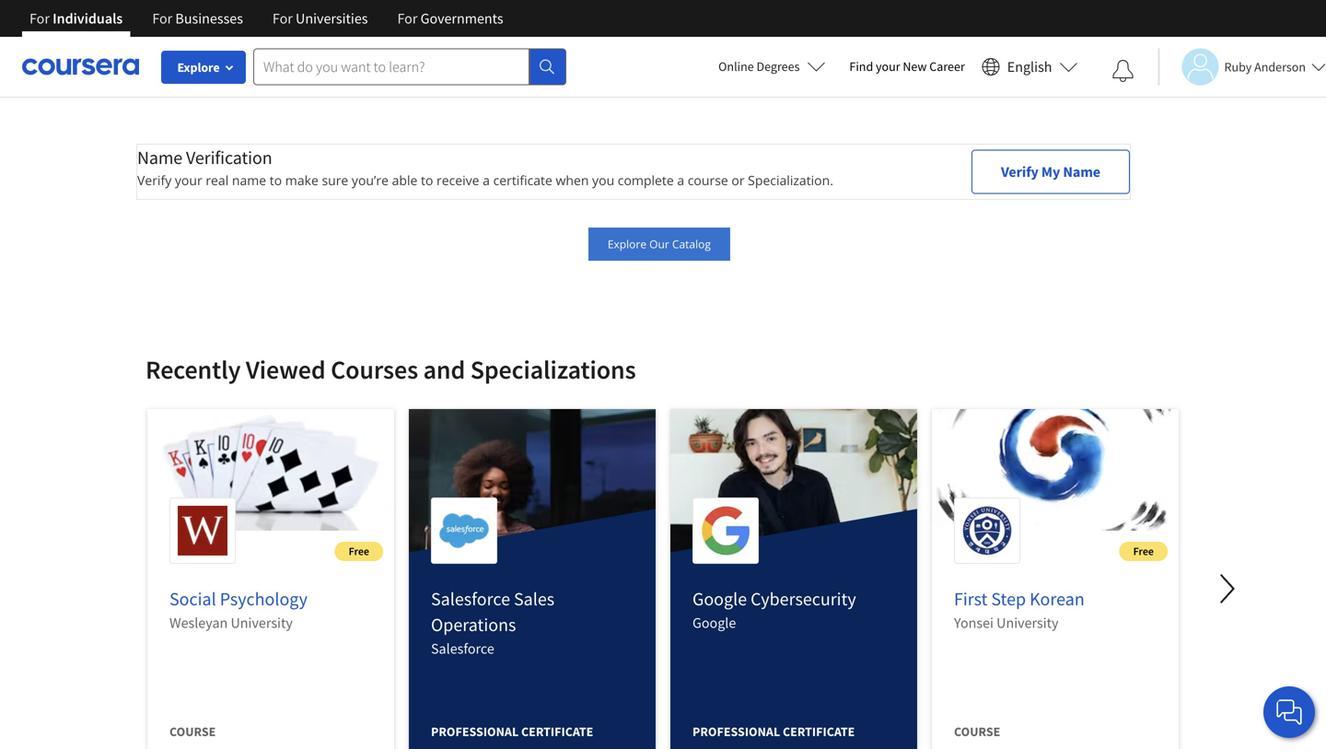 Task type: describe. For each thing, give the bounding box(es) containing it.
2 to from the left
[[421, 171, 433, 189]]

verify my name
[[1002, 163, 1101, 181]]

online degrees button
[[704, 46, 841, 87]]

english
[[1008, 58, 1053, 76]]

certificate for google cybersecurity
[[783, 723, 855, 740]]

find your new career
[[850, 58, 965, 75]]

new
[[903, 58, 927, 75]]

step
[[992, 587, 1027, 610]]

university inside first step korean yonsei university
[[997, 614, 1059, 632]]

find
[[850, 58, 874, 75]]

sure
[[322, 171, 349, 189]]

1 horizontal spatial name
[[1064, 163, 1101, 181]]

ruby anderson button
[[1159, 48, 1327, 85]]

show notifications image
[[1113, 60, 1135, 82]]

1 horizontal spatial verify
[[1002, 163, 1039, 181]]

ruby anderson
[[1225, 59, 1307, 75]]

explore button
[[161, 51, 246, 84]]

for businesses
[[152, 9, 243, 28]]

name
[[232, 171, 266, 189]]

free for social psychology
[[349, 544, 369, 558]]

online
[[719, 58, 754, 75]]

governments
[[421, 9, 504, 28]]

1 horizontal spatial your
[[876, 58, 901, 75]]

you're
[[352, 171, 389, 189]]

professional for google
[[693, 723, 781, 740]]

recently viewed courses and specializations
[[146, 353, 636, 386]]

1 google from the top
[[693, 587, 747, 610]]

1 to from the left
[[270, 171, 282, 189]]

2 a from the left
[[678, 171, 685, 189]]

psychology
[[220, 587, 308, 610]]

catalog
[[673, 236, 711, 252]]

course for korean
[[955, 723, 1001, 740]]

coursera image
[[22, 52, 139, 81]]

real
[[206, 171, 229, 189]]

first step korean yonsei university
[[955, 587, 1085, 632]]

specializations
[[471, 353, 636, 386]]

1 a from the left
[[483, 171, 490, 189]]

for for individuals
[[29, 9, 50, 28]]

verification
[[186, 146, 272, 169]]

explore for explore our catalog
[[608, 236, 647, 252]]

professional for operations
[[431, 723, 519, 740]]

social psychology wesleyan university
[[170, 587, 308, 632]]

your inside 'name verification verify your real name to make sure you're able to receive a certificate when you complete a course or specialization.'
[[175, 171, 202, 189]]

and
[[423, 353, 465, 386]]

when
[[556, 171, 589, 189]]

complete
[[618, 171, 674, 189]]

chat with us image
[[1275, 698, 1305, 727]]

viewed
[[246, 353, 326, 386]]

social psychology link
[[170, 587, 308, 610]]

career
[[930, 58, 965, 75]]

professional certificate for google
[[693, 723, 855, 740]]

2 salesforce from the top
[[431, 639, 495, 658]]

for for governments
[[398, 9, 418, 28]]

course for wesleyan
[[170, 723, 216, 740]]

yonsei
[[955, 614, 994, 632]]

free for first step korean
[[1134, 544, 1155, 558]]

1 salesforce from the top
[[431, 587, 510, 610]]

our
[[650, 236, 670, 252]]

explore our catalog link
[[589, 228, 731, 261]]

recently viewed courses and specializations carousel element
[[136, 298, 1327, 749]]

verify my name link
[[972, 150, 1131, 194]]

certificate for salesforce sales operations
[[522, 723, 594, 740]]

cybersecurity
[[751, 587, 857, 610]]

salesforce sales operations link
[[431, 587, 555, 636]]

individuals
[[53, 9, 123, 28]]



Task type: locate. For each thing, give the bounding box(es) containing it.
1 horizontal spatial university
[[997, 614, 1059, 632]]

able
[[392, 171, 418, 189]]

1 vertical spatial salesforce
[[431, 639, 495, 658]]

for
[[29, 9, 50, 28], [152, 9, 173, 28], [273, 9, 293, 28], [398, 9, 418, 28]]

1 course from the left
[[170, 723, 216, 740]]

certificate
[[522, 723, 594, 740], [783, 723, 855, 740]]

english button
[[975, 37, 1086, 97]]

to
[[270, 171, 282, 189], [421, 171, 433, 189]]

google
[[693, 587, 747, 610], [693, 614, 736, 632]]

explore for explore
[[177, 59, 220, 76]]

0 vertical spatial salesforce
[[431, 587, 510, 610]]

online degrees
[[719, 58, 800, 75]]

my
[[1042, 163, 1061, 181]]

name inside 'name verification verify your real name to make sure you're able to receive a certificate when you complete a course or specialization.'
[[137, 146, 183, 169]]

for left individuals
[[29, 9, 50, 28]]

0 horizontal spatial professional
[[431, 723, 519, 740]]

1 horizontal spatial certificate
[[783, 723, 855, 740]]

google down "google cybersecurity" link
[[693, 614, 736, 632]]

social
[[170, 587, 216, 610]]

university down psychology
[[231, 614, 293, 632]]

free
[[349, 544, 369, 558], [1134, 544, 1155, 558]]

0 vertical spatial your
[[876, 58, 901, 75]]

degrees
[[757, 58, 800, 75]]

0 horizontal spatial course
[[170, 723, 216, 740]]

name left verification
[[137, 146, 183, 169]]

professional certificate for operations
[[431, 723, 594, 740]]

0 horizontal spatial certificate
[[522, 723, 594, 740]]

1 university from the left
[[231, 614, 293, 632]]

name verification verify your real name to make sure you're able to receive a certificate when you complete a course or specialization.
[[137, 146, 834, 189]]

wesleyan
[[170, 614, 228, 632]]

explore our catalog
[[608, 236, 711, 252]]

2 course from the left
[[955, 723, 1001, 740]]

a left course
[[678, 171, 685, 189]]

universities
[[296, 9, 368, 28]]

or
[[732, 171, 745, 189]]

explore inside "dropdown button"
[[177, 59, 220, 76]]

google left cybersecurity
[[693, 587, 747, 610]]

your
[[876, 58, 901, 75], [175, 171, 202, 189]]

verify left real
[[137, 171, 172, 189]]

salesforce sales operations salesforce
[[431, 587, 555, 658]]

verify inside 'name verification verify your real name to make sure you're able to receive a certificate when you complete a course or specialization.'
[[137, 171, 172, 189]]

find your new career link
[[841, 55, 975, 78]]

1 horizontal spatial free
[[1134, 544, 1155, 558]]

first step korean link
[[955, 587, 1085, 610]]

university
[[231, 614, 293, 632], [997, 614, 1059, 632]]

for up what do you want to learn? text box
[[398, 9, 418, 28]]

make
[[285, 171, 319, 189]]

explore
[[177, 59, 220, 76], [608, 236, 647, 252]]

your right find
[[876, 58, 901, 75]]

0 horizontal spatial a
[[483, 171, 490, 189]]

verify
[[1002, 163, 1039, 181], [137, 171, 172, 189]]

google cybersecurity link
[[693, 587, 857, 610]]

1 professional certificate from the left
[[431, 723, 594, 740]]

operations
[[431, 613, 516, 636]]

name
[[137, 146, 183, 169], [1064, 163, 1101, 181]]

1 horizontal spatial professional
[[693, 723, 781, 740]]

explore down 'for businesses'
[[177, 59, 220, 76]]

certificate
[[494, 171, 553, 189]]

google cybersecurity google
[[693, 587, 857, 632]]

What do you want to learn? text field
[[253, 48, 530, 85]]

course
[[170, 723, 216, 740], [955, 723, 1001, 740]]

korean
[[1030, 587, 1085, 610]]

professional certificate
[[431, 723, 594, 740], [693, 723, 855, 740]]

a
[[483, 171, 490, 189], [678, 171, 685, 189]]

your left real
[[175, 171, 202, 189]]

specialization.
[[748, 171, 834, 189]]

university down first step korean link
[[997, 614, 1059, 632]]

for left "universities" on the top left of page
[[273, 9, 293, 28]]

1 for from the left
[[29, 9, 50, 28]]

2 for from the left
[[152, 9, 173, 28]]

0 horizontal spatial professional certificate
[[431, 723, 594, 740]]

0 horizontal spatial your
[[175, 171, 202, 189]]

0 horizontal spatial explore
[[177, 59, 220, 76]]

3 for from the left
[[273, 9, 293, 28]]

to right able
[[421, 171, 433, 189]]

next slide image
[[1206, 567, 1250, 611]]

recently
[[146, 353, 241, 386]]

for individuals
[[29, 9, 123, 28]]

professional
[[431, 723, 519, 740], [693, 723, 781, 740]]

0 vertical spatial explore
[[177, 59, 220, 76]]

1 horizontal spatial explore
[[608, 236, 647, 252]]

0 horizontal spatial free
[[349, 544, 369, 558]]

course
[[688, 171, 729, 189]]

2 university from the left
[[997, 614, 1059, 632]]

1 horizontal spatial course
[[955, 723, 1001, 740]]

0 horizontal spatial university
[[231, 614, 293, 632]]

2 free from the left
[[1134, 544, 1155, 558]]

for for universities
[[273, 9, 293, 28]]

2 certificate from the left
[[783, 723, 855, 740]]

0 vertical spatial google
[[693, 587, 747, 610]]

1 professional from the left
[[431, 723, 519, 740]]

university inside social psychology wesleyan university
[[231, 614, 293, 632]]

salesforce up operations
[[431, 587, 510, 610]]

for universities
[[273, 9, 368, 28]]

anderson
[[1255, 59, 1307, 75]]

to left make
[[270, 171, 282, 189]]

0 horizontal spatial to
[[270, 171, 282, 189]]

1 certificate from the left
[[522, 723, 594, 740]]

ruby
[[1225, 59, 1252, 75]]

salesforce down operations
[[431, 639, 495, 658]]

1 vertical spatial your
[[175, 171, 202, 189]]

2 google from the top
[[693, 614, 736, 632]]

businesses
[[175, 9, 243, 28]]

courses
[[331, 353, 418, 386]]

receive
[[437, 171, 480, 189]]

first
[[955, 587, 988, 610]]

1 horizontal spatial a
[[678, 171, 685, 189]]

4 for from the left
[[398, 9, 418, 28]]

a right receive
[[483, 171, 490, 189]]

for governments
[[398, 9, 504, 28]]

sales
[[514, 587, 555, 610]]

None search field
[[253, 48, 567, 85]]

for left businesses
[[152, 9, 173, 28]]

name right my
[[1064, 163, 1101, 181]]

1 horizontal spatial to
[[421, 171, 433, 189]]

1 vertical spatial google
[[693, 614, 736, 632]]

banner navigation
[[15, 0, 518, 37]]

0 horizontal spatial verify
[[137, 171, 172, 189]]

2 professional from the left
[[693, 723, 781, 740]]

verify left my
[[1002, 163, 1039, 181]]

salesforce
[[431, 587, 510, 610], [431, 639, 495, 658]]

0 horizontal spatial name
[[137, 146, 183, 169]]

1 vertical spatial explore
[[608, 236, 647, 252]]

explore left the our
[[608, 236, 647, 252]]

you
[[593, 171, 615, 189]]

2 professional certificate from the left
[[693, 723, 855, 740]]

1 horizontal spatial professional certificate
[[693, 723, 855, 740]]

for for businesses
[[152, 9, 173, 28]]

1 free from the left
[[349, 544, 369, 558]]



Task type: vqa. For each thing, say whether or not it's contained in the screenshot.
certificate
yes



